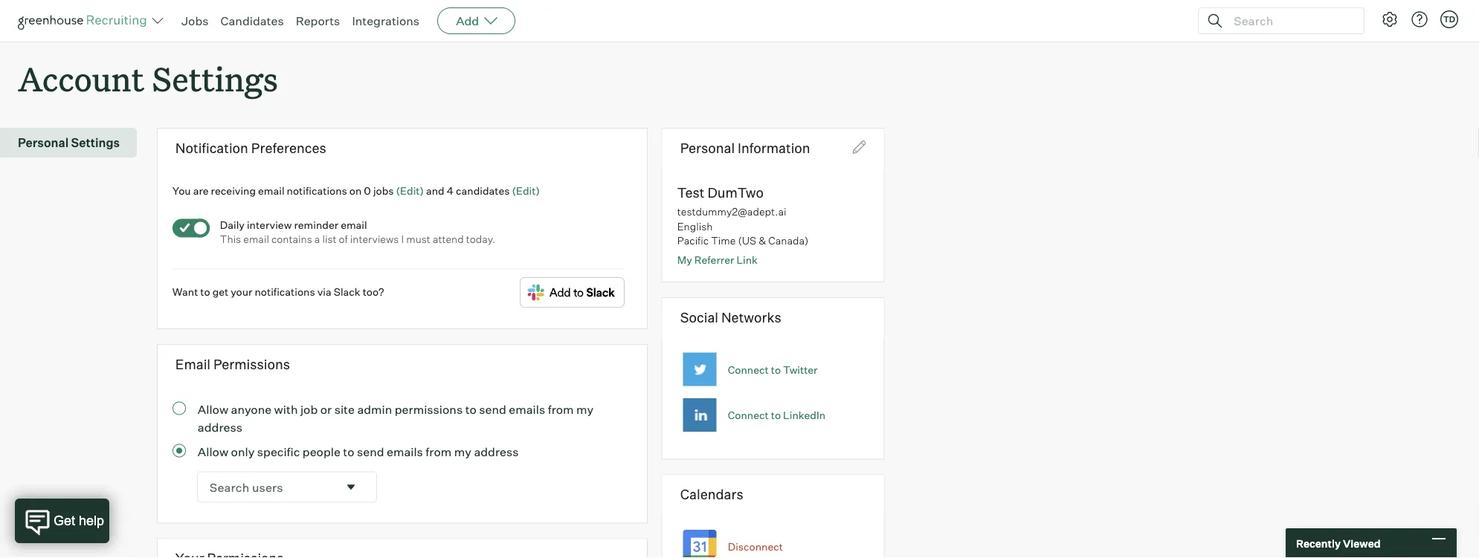 Task type: vqa. For each thing, say whether or not it's contained in the screenshot.
leftmost from
yes



Task type: describe. For each thing, give the bounding box(es) containing it.
configure image
[[1381, 10, 1399, 28]]

referrer
[[695, 253, 734, 266]]

personal for personal information
[[680, 140, 735, 156]]

test dumtwo testdummy2@adept.ai english pacific time (us & canada) my referrer link
[[677, 185, 809, 266]]

time
[[711, 234, 736, 247]]

td button
[[1438, 7, 1462, 31]]

too?
[[363, 285, 384, 298]]

daily
[[220, 218, 245, 231]]

allow anyone with job or site admin permissions to send emails from my address
[[198, 402, 594, 435]]

add
[[456, 13, 479, 28]]

notifications for via
[[255, 285, 315, 298]]

interviews
[[350, 233, 399, 246]]

dumtwo
[[708, 185, 764, 201]]

send inside allow anyone with job or site admin permissions to send emails from my address
[[479, 402, 506, 417]]

reports link
[[296, 13, 340, 28]]

email for receiving
[[258, 184, 285, 197]]

you
[[172, 184, 191, 197]]

connect to linkedin link
[[728, 409, 826, 422]]

account
[[18, 57, 144, 100]]

notification
[[175, 140, 248, 156]]

allow only specific people to send emails from my address
[[198, 445, 519, 459]]

disconnect link
[[728, 541, 783, 554]]

recently viewed
[[1297, 537, 1381, 550]]

personal information
[[680, 140, 810, 156]]

contains
[[271, 233, 312, 246]]

jobs
[[373, 184, 394, 197]]

from inside allow anyone with job or site admin permissions to send emails from my address
[[548, 402, 574, 417]]

connect to twitter
[[728, 363, 818, 376]]

edit link
[[853, 141, 866, 157]]

settings for personal settings
[[71, 136, 120, 150]]

disconnect
[[728, 541, 783, 554]]

greenhouse recruiting image
[[18, 12, 152, 30]]

candidates
[[221, 13, 284, 28]]

0 horizontal spatial from
[[426, 445, 452, 459]]

social
[[680, 309, 719, 326]]

networks
[[722, 309, 782, 326]]

of
[[339, 233, 348, 246]]

twitter
[[783, 363, 818, 376]]

email
[[175, 356, 211, 373]]

allow for allow anyone with job or site admin permissions to send emails from my address
[[198, 402, 228, 417]]

integrations
[[352, 13, 420, 28]]

personal for personal settings
[[18, 136, 69, 150]]

via
[[317, 285, 332, 298]]

and
[[426, 184, 445, 197]]

2 vertical spatial email
[[243, 233, 269, 246]]

daily interview reminder email this email contains a list of interviews i must attend today.
[[220, 218, 496, 246]]

1 (edit) from the left
[[396, 184, 424, 197]]

canada)
[[769, 234, 809, 247]]

a
[[315, 233, 320, 246]]

to for connect to linkedin
[[771, 409, 781, 422]]

toggle flyout image
[[344, 480, 358, 495]]

1 vertical spatial emails
[[387, 445, 423, 459]]

specific
[[257, 445, 300, 459]]

td button
[[1441, 10, 1459, 28]]

connect for connect to linkedin
[[728, 409, 769, 422]]

you are receiving email notifications on 0 jobs (edit) and 4 candidates (edit)
[[172, 184, 540, 197]]

my
[[677, 253, 692, 266]]

personal settings
[[18, 136, 120, 150]]

connect for connect to twitter
[[728, 363, 769, 376]]

your
[[231, 285, 252, 298]]

must
[[406, 233, 431, 246]]

allow for allow only specific people to send emails from my address
[[198, 445, 228, 459]]

reports
[[296, 13, 340, 28]]

today.
[[466, 233, 496, 246]]

with
[[274, 402, 298, 417]]

btn add to slack image
[[520, 277, 625, 308]]

admin
[[357, 402, 392, 417]]

2 (edit) from the left
[[512, 184, 540, 197]]

list
[[322, 233, 337, 246]]

(us
[[738, 234, 757, 247]]

are
[[193, 184, 209, 197]]

my referrer link link
[[677, 253, 758, 266]]

this
[[220, 233, 241, 246]]

get
[[213, 285, 229, 298]]



Task type: locate. For each thing, give the bounding box(es) containing it.
notifications left via
[[255, 285, 315, 298]]

0 vertical spatial emails
[[509, 402, 545, 417]]

0 vertical spatial connect
[[728, 363, 769, 376]]

send up toggle flyout image
[[357, 445, 384, 459]]

0 vertical spatial allow
[[198, 402, 228, 417]]

settings
[[152, 57, 278, 100], [71, 136, 120, 150]]

1 (edit) link from the left
[[396, 184, 424, 197]]

on
[[349, 184, 362, 197]]

reminder
[[294, 218, 339, 231]]

0 vertical spatial my
[[577, 402, 594, 417]]

(edit)
[[396, 184, 424, 197], [512, 184, 540, 197]]

emails inside allow anyone with job or site admin permissions to send emails from my address
[[509, 402, 545, 417]]

want to get your notifications via slack too?
[[172, 285, 384, 298]]

personal settings link
[[18, 134, 131, 152]]

0 vertical spatial send
[[479, 402, 506, 417]]

my
[[577, 402, 594, 417], [454, 445, 472, 459]]

integrations link
[[352, 13, 420, 28]]

test
[[677, 185, 705, 201]]

to
[[200, 285, 210, 298], [771, 363, 781, 376], [465, 402, 477, 417], [771, 409, 781, 422], [343, 445, 354, 459]]

candidates link
[[221, 13, 284, 28]]

email up of
[[341, 218, 367, 231]]

add button
[[437, 7, 516, 34]]

0 vertical spatial notifications
[[287, 184, 347, 197]]

0 vertical spatial email
[[258, 184, 285, 197]]

anyone
[[231, 402, 272, 417]]

send right permissions
[[479, 402, 506, 417]]

1 horizontal spatial address
[[474, 445, 519, 459]]

4
[[447, 184, 454, 197]]

to left linkedin
[[771, 409, 781, 422]]

1 vertical spatial my
[[454, 445, 472, 459]]

settings down account
[[71, 136, 120, 150]]

calendars
[[680, 486, 744, 503]]

recently
[[1297, 537, 1341, 550]]

1 connect from the top
[[728, 363, 769, 376]]

&
[[759, 234, 766, 247]]

emails
[[509, 402, 545, 417], [387, 445, 423, 459]]

attend
[[433, 233, 464, 246]]

1 allow from the top
[[198, 402, 228, 417]]

1 vertical spatial connect
[[728, 409, 769, 422]]

or
[[320, 402, 332, 417]]

information
[[738, 140, 810, 156]]

to left get
[[200, 285, 210, 298]]

connect to linkedin
[[728, 409, 826, 422]]

2 allow from the top
[[198, 445, 228, 459]]

allow
[[198, 402, 228, 417], [198, 445, 228, 459]]

allow left "only"
[[198, 445, 228, 459]]

only
[[231, 445, 255, 459]]

want
[[172, 285, 198, 298]]

preferences
[[251, 140, 326, 156]]

jobs
[[182, 13, 209, 28]]

to right permissions
[[465, 402, 477, 417]]

to for connect to twitter
[[771, 363, 781, 376]]

0 horizontal spatial emails
[[387, 445, 423, 459]]

personal
[[18, 136, 69, 150], [680, 140, 735, 156]]

notifications up reminder
[[287, 184, 347, 197]]

email down interview
[[243, 233, 269, 246]]

i
[[401, 233, 404, 246]]

1 horizontal spatial (edit)
[[512, 184, 540, 197]]

1 vertical spatial notifications
[[255, 285, 315, 298]]

english
[[677, 220, 713, 233]]

allow inside allow anyone with job or site admin permissions to send emails from my address
[[198, 402, 228, 417]]

checkmark image
[[179, 223, 190, 233]]

1 vertical spatial address
[[474, 445, 519, 459]]

job
[[300, 402, 318, 417]]

allow left "anyone"
[[198, 402, 228, 417]]

account settings
[[18, 57, 278, 100]]

edit image
[[853, 141, 866, 154]]

1 horizontal spatial personal
[[680, 140, 735, 156]]

1 vertical spatial from
[[426, 445, 452, 459]]

testdummy2@adept.ai
[[677, 205, 787, 218]]

email up interview
[[258, 184, 285, 197]]

settings down the jobs
[[152, 57, 278, 100]]

(edit) left and
[[396, 184, 424, 197]]

notification preferences
[[175, 140, 326, 156]]

1 vertical spatial allow
[[198, 445, 228, 459]]

email
[[258, 184, 285, 197], [341, 218, 367, 231], [243, 233, 269, 246]]

receiving
[[211, 184, 256, 197]]

from
[[548, 402, 574, 417], [426, 445, 452, 459]]

people
[[303, 445, 341, 459]]

connect down connect to twitter
[[728, 409, 769, 422]]

td
[[1444, 14, 1456, 24]]

(edit) link
[[396, 184, 424, 197], [512, 184, 540, 197]]

email permissions
[[175, 356, 290, 373]]

(edit) link right candidates
[[512, 184, 540, 197]]

0 horizontal spatial address
[[198, 420, 242, 435]]

(edit) right candidates
[[512, 184, 540, 197]]

btn-add-to-slack link
[[520, 277, 625, 311]]

None field
[[198, 473, 376, 503]]

0 horizontal spatial send
[[357, 445, 384, 459]]

2 (edit) link from the left
[[512, 184, 540, 197]]

1 horizontal spatial (edit) link
[[512, 184, 540, 197]]

1 horizontal spatial send
[[479, 402, 506, 417]]

0 horizontal spatial settings
[[71, 136, 120, 150]]

2 connect from the top
[[728, 409, 769, 422]]

permissions
[[395, 402, 463, 417]]

0 vertical spatial settings
[[152, 57, 278, 100]]

connect to twitter link
[[728, 363, 818, 376]]

to left twitter
[[771, 363, 781, 376]]

0 vertical spatial address
[[198, 420, 242, 435]]

email for reminder
[[341, 218, 367, 231]]

candidates
[[456, 184, 510, 197]]

0 horizontal spatial personal
[[18, 136, 69, 150]]

connect
[[728, 363, 769, 376], [728, 409, 769, 422]]

Search users text field
[[198, 473, 338, 503]]

Search text field
[[1230, 10, 1351, 32]]

link
[[737, 253, 758, 266]]

address
[[198, 420, 242, 435], [474, 445, 519, 459]]

(edit) link left and
[[396, 184, 424, 197]]

0 horizontal spatial (edit)
[[396, 184, 424, 197]]

settings for account settings
[[152, 57, 278, 100]]

connect left twitter
[[728, 363, 769, 376]]

social networks
[[680, 309, 782, 326]]

linkedin
[[783, 409, 826, 422]]

1 vertical spatial settings
[[71, 136, 120, 150]]

1 vertical spatial send
[[357, 445, 384, 459]]

1 horizontal spatial from
[[548, 402, 574, 417]]

jobs link
[[182, 13, 209, 28]]

notifications
[[287, 184, 347, 197], [255, 285, 315, 298]]

interview
[[247, 218, 292, 231]]

viewed
[[1343, 537, 1381, 550]]

to right people
[[343, 445, 354, 459]]

0
[[364, 184, 371, 197]]

1 horizontal spatial settings
[[152, 57, 278, 100]]

1 vertical spatial email
[[341, 218, 367, 231]]

1 horizontal spatial my
[[577, 402, 594, 417]]

address inside allow anyone with job or site admin permissions to send emails from my address
[[198, 420, 242, 435]]

1 horizontal spatial emails
[[509, 402, 545, 417]]

pacific
[[677, 234, 709, 247]]

send
[[479, 402, 506, 417], [357, 445, 384, 459]]

0 vertical spatial from
[[548, 402, 574, 417]]

site
[[334, 402, 355, 417]]

to inside allow anyone with job or site admin permissions to send emails from my address
[[465, 402, 477, 417]]

permissions
[[213, 356, 290, 373]]

0 horizontal spatial (edit) link
[[396, 184, 424, 197]]

to for want to get your notifications via slack too?
[[200, 285, 210, 298]]

my inside allow anyone with job or site admin permissions to send emails from my address
[[577, 402, 594, 417]]

0 horizontal spatial my
[[454, 445, 472, 459]]

slack
[[334, 285, 360, 298]]

notifications for on
[[287, 184, 347, 197]]



